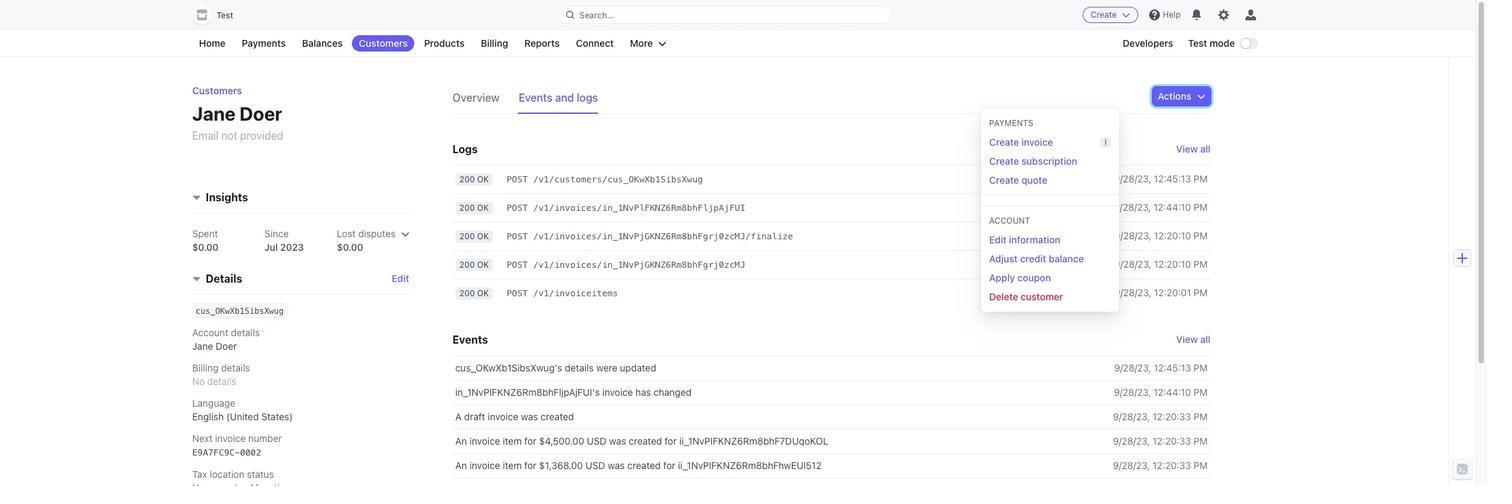 Task type: locate. For each thing, give the bounding box(es) containing it.
2 9/28/23, 12:20:33 pm link from the top
[[1108, 429, 1211, 454]]

$0.00
[[192, 242, 219, 253], [337, 242, 363, 253]]

1 horizontal spatial payments
[[989, 118, 1033, 128]]

test inside button
[[217, 10, 233, 20]]

post for post /v1/customers/cus_okwxb1sibsxwug
[[507, 174, 528, 184]]

2 200 ok from the top
[[459, 203, 489, 213]]

1 horizontal spatial account
[[989, 216, 1030, 226]]

item left $1,368.00
[[503, 460, 522, 471]]

0 vertical spatial view
[[1176, 143, 1198, 155]]

$0.00 down lost
[[337, 242, 363, 253]]

an for an invoice item for $1,368.00 usd was created for ii_1nvplfknz6rm8bhfhweul512
[[455, 460, 467, 471]]

0 vertical spatial item
[[503, 435, 522, 447]]

view all down the svg "image"
[[1176, 143, 1211, 155]]

events for events and logs
[[519, 92, 553, 104]]

0 horizontal spatial customers
[[192, 85, 242, 96]]

200 ok
[[459, 174, 489, 184], [459, 203, 489, 213], [459, 231, 489, 241], [459, 260, 489, 270], [459, 288, 489, 298]]

0 vertical spatial billing
[[481, 37, 508, 49]]

2 an from the top
[[455, 460, 467, 471]]

0 vertical spatial account
[[989, 216, 1030, 226]]

create inside button
[[1091, 9, 1117, 20]]

1 vertical spatial billing
[[192, 362, 219, 374]]

1 vertical spatial 12:45:13
[[1154, 362, 1191, 374]]

2 12:20:10 from the top
[[1154, 258, 1191, 270]]

in_1nvplfknz6rm8bhfljpajfui's invoice has changed link
[[453, 380, 1097, 405]]

0 horizontal spatial billing
[[192, 362, 219, 374]]

1 post from the top
[[507, 174, 528, 184]]

0 vertical spatial 9/28/23, 12:44:10 pm
[[1114, 201, 1208, 213]]

200 ok for post /v1/invoiceitems
[[459, 288, 489, 298]]

1 view from the top
[[1176, 143, 1198, 155]]

0 horizontal spatial edit
[[392, 273, 409, 284]]

1 horizontal spatial events
[[519, 92, 553, 104]]

all down the svg "image"
[[1200, 143, 1211, 155]]

post for post /v1/invoices/in_1nvpjgknz6rm8bhfgrj0zcmj/finalize
[[507, 231, 528, 241]]

doer inside 'customers jane doer email not provided'
[[240, 102, 282, 125]]

apply coupon
[[989, 272, 1051, 283]]

2 9/28/23, 12:45:13 pm from the top
[[1114, 362, 1208, 374]]

0 horizontal spatial account
[[192, 327, 228, 339]]

5 200 from the top
[[459, 288, 475, 298]]

1 vertical spatial item
[[503, 460, 522, 471]]

next
[[192, 433, 213, 444]]

apply
[[989, 272, 1015, 283]]

insights
[[206, 192, 248, 204]]

events and logs
[[519, 92, 598, 104]]

account inside account details jane doer
[[192, 327, 228, 339]]

developers
[[1123, 37, 1173, 49]]

jane up billing details no details
[[192, 341, 213, 352]]

0 vertical spatial test
[[217, 10, 233, 20]]

1 vertical spatial usd
[[586, 460, 605, 471]]

invoice for create invoice
[[1022, 136, 1053, 148]]

credit
[[1020, 253, 1046, 264]]

5 ok from the top
[[477, 288, 489, 298]]

create up create subscription
[[989, 136, 1019, 148]]

create for create
[[1091, 9, 1117, 20]]

created up $4,500.00
[[541, 411, 574, 422]]

12:20:33
[[1153, 411, 1191, 422], [1153, 435, 1191, 447], [1153, 460, 1191, 471]]

1 200 from the top
[[459, 174, 475, 184]]

1 vertical spatial jane
[[192, 341, 213, 352]]

1 item from the top
[[503, 435, 522, 447]]

customers link left products link
[[352, 35, 415, 52]]

ok for post /v1/customers/cus_okwxb1sibsxwug
[[477, 174, 489, 184]]

events for events
[[453, 334, 488, 346]]

1 horizontal spatial customers link
[[352, 35, 415, 52]]

an invoice item for $1,368.00 usd was created for ii_1nvplfknz6rm8bhfhweul512
[[455, 460, 822, 471]]

1 view all from the top
[[1176, 143, 1211, 155]]

12:45:13
[[1154, 173, 1191, 184], [1154, 362, 1191, 374]]

subscription
[[1022, 155, 1077, 167]]

edit up "adjust"
[[989, 234, 1007, 245]]

jul
[[265, 242, 278, 253]]

2 jane from the top
[[192, 341, 213, 352]]

200 for post /v1/invoices/in_1nvpjgknz6rm8bhfgrj0zcmj
[[459, 260, 475, 270]]

create
[[1091, 9, 1117, 20], [989, 136, 1019, 148], [989, 155, 1019, 167], [989, 174, 1019, 186]]

1 vertical spatial 12:44:10
[[1154, 386, 1191, 398]]

states)
[[261, 411, 293, 423]]

1 9/28/23, 12:20:33 pm link from the top
[[1108, 405, 1211, 429]]

$1,368.00
[[539, 460, 583, 471]]

view all up 9/28/23, 12:45:13 pm link
[[1176, 334, 1211, 345]]

doer inside account details jane doer
[[216, 341, 237, 352]]

7 pm from the top
[[1194, 386, 1208, 398]]

customers up email
[[192, 85, 242, 96]]

and
[[555, 92, 574, 104]]

edit inside button
[[989, 234, 1007, 245]]

doer up "provided"
[[240, 102, 282, 125]]

1 vertical spatial created
[[629, 435, 662, 447]]

usd right $4,500.00
[[587, 435, 606, 447]]

2 200 from the top
[[459, 203, 475, 213]]

0 vertical spatial 12:45:13
[[1154, 173, 1191, 184]]

0 vertical spatial doer
[[240, 102, 282, 125]]

0 horizontal spatial test
[[217, 10, 233, 20]]

1 vertical spatial test
[[1188, 37, 1207, 49]]

spent $0.00
[[192, 228, 219, 253]]

doer up billing details no details
[[216, 341, 237, 352]]

post
[[507, 174, 528, 184], [507, 203, 528, 213], [507, 231, 528, 241], [507, 260, 528, 270], [507, 288, 528, 298]]

post for post /v1/invoices/in_1nvplfknz6rm8bhfljpajfui
[[507, 203, 528, 213]]

9/28/23, 12:20:33 pm link for ii_1nvplfknz6rm8bhf7duqokol
[[1108, 429, 1211, 454]]

1 vertical spatial was
[[609, 435, 626, 447]]

cus_okwxb1sibsxwug's details were updated
[[455, 362, 656, 374]]

1 ok from the top
[[477, 174, 489, 184]]

number
[[248, 433, 282, 444]]

2 vertical spatial 12:20:33
[[1153, 460, 1191, 471]]

0 vertical spatial was
[[521, 411, 538, 422]]

customers inside 'customers jane doer email not provided'
[[192, 85, 242, 96]]

2 vertical spatial 9/28/23, 12:20:33 pm
[[1113, 460, 1208, 471]]

1 vertical spatial an
[[455, 460, 467, 471]]

payments right the home
[[242, 37, 286, 49]]

0 vertical spatial an
[[455, 435, 467, 447]]

2 12:20:33 from the top
[[1153, 435, 1191, 447]]

2 item from the top
[[503, 460, 522, 471]]

email
[[192, 129, 218, 142]]

0 horizontal spatial events
[[453, 334, 488, 346]]

updated
[[620, 362, 656, 374]]

2 view all link from the top
[[1176, 333, 1211, 346]]

1 view all link from the top
[[1176, 142, 1211, 156]]

payments
[[242, 37, 286, 49], [989, 118, 1033, 128]]

0 horizontal spatial $0.00
[[192, 242, 219, 253]]

0 vertical spatial 9/28/23, 12:20:33 pm
[[1113, 411, 1208, 422]]

1 horizontal spatial edit
[[989, 234, 1007, 245]]

account down 'cus_okwxb1sibsxwug' at left
[[192, 327, 228, 339]]

2 ok from the top
[[477, 203, 489, 213]]

usd
[[587, 435, 606, 447], [586, 460, 605, 471]]

0 vertical spatial usd
[[587, 435, 606, 447]]

0 vertical spatial payments
[[242, 37, 286, 49]]

12:20:01
[[1154, 287, 1191, 298]]

0 vertical spatial all
[[1200, 143, 1211, 155]]

Search… text field
[[558, 6, 891, 23]]

create up developers link
[[1091, 9, 1117, 20]]

1 vertical spatial view all
[[1176, 334, 1211, 345]]

1 vertical spatial doer
[[216, 341, 237, 352]]

details down 'cus_okwxb1sibsxwug' at left
[[231, 327, 260, 339]]

test up the home
[[217, 10, 233, 20]]

1 horizontal spatial $0.00
[[337, 242, 363, 253]]

jane
[[192, 102, 236, 125], [192, 341, 213, 352]]

for up an invoice item for $1,368.00 usd was created for ii_1nvplfknz6rm8bhfhweul512
[[665, 435, 677, 447]]

0 vertical spatial edit
[[989, 234, 1007, 245]]

4 200 from the top
[[459, 260, 475, 270]]

2 post from the top
[[507, 203, 528, 213]]

9/28/23, 12:20:33 pm for ii_1nvplfknz6rm8bhf7duqokol
[[1113, 435, 1208, 447]]

view down actions dropdown button
[[1176, 143, 1198, 155]]

1 12:20:10 from the top
[[1154, 230, 1191, 241]]

invoice for in_1nvplfknz6rm8bhfljpajfui's invoice has changed
[[602, 386, 633, 398]]

12:20:33 for ii_1nvplfknz6rm8bhfhweul512
[[1153, 460, 1191, 471]]

1 vertical spatial account
[[192, 327, 228, 339]]

4 200 ok from the top
[[459, 260, 489, 270]]

200
[[459, 174, 475, 184], [459, 203, 475, 213], [459, 231, 475, 241], [459, 260, 475, 270], [459, 288, 475, 298]]

test for test
[[217, 10, 233, 20]]

3 200 ok from the top
[[459, 231, 489, 241]]

in_1nvplfknz6rm8bhfljpajfui's invoice has changed
[[455, 386, 692, 398]]

1 vertical spatial edit
[[392, 273, 409, 284]]

9/28/23, inside 9/28/23, 12:45:13 pm link
[[1114, 362, 1151, 374]]

all up 9/28/23, 12:45:13 pm link
[[1200, 334, 1211, 345]]

3 9/28/23, 12:20:33 pm link from the top
[[1108, 454, 1211, 478]]

overview button
[[453, 87, 508, 114]]

since
[[265, 228, 289, 240]]

create subscription
[[989, 155, 1077, 167]]

tax location status
[[192, 469, 274, 480]]

was up an invoice item for $1,368.00 usd was created for ii_1nvplfknz6rm8bhfhweul512
[[609, 435, 626, 447]]

post /v1/invoices/in_1nvplfknz6rm8bhfljpajfui
[[507, 203, 745, 213]]

view all link
[[1176, 142, 1211, 156], [1176, 333, 1211, 346]]

3 200 from the top
[[459, 231, 475, 241]]

0 vertical spatial 12:44:10
[[1154, 201, 1191, 213]]

0 vertical spatial 9/28/23, 12:20:10 pm
[[1115, 230, 1208, 241]]

details down account details jane doer at the left bottom of the page
[[221, 362, 250, 374]]

customers for customers
[[359, 37, 408, 49]]

events left and
[[519, 92, 553, 104]]

test left the mode
[[1188, 37, 1207, 49]]

1 vertical spatial view
[[1176, 334, 1198, 345]]

usd right $1,368.00
[[586, 460, 605, 471]]

created
[[541, 411, 574, 422], [629, 435, 662, 447], [627, 460, 661, 471]]

since jul 2023
[[265, 228, 304, 253]]

9/28/23, 12:20:33 pm link for ii_1nvplfknz6rm8bhfhweul512
[[1108, 454, 1211, 478]]

an for an invoice item for $4,500.00 usd was created for ii_1nvplfknz6rm8bhf7duqokol
[[455, 435, 467, 447]]

view all link down the svg "image"
[[1176, 142, 1211, 156]]

1 vertical spatial 12:20:10
[[1154, 258, 1191, 270]]

customers link up email
[[192, 85, 242, 96]]

1 horizontal spatial doer
[[240, 102, 282, 125]]

item for $1,368.00
[[503, 460, 522, 471]]

0 vertical spatial customers
[[359, 37, 408, 49]]

9/28/23, 12:20:33 pm link
[[1108, 405, 1211, 429], [1108, 429, 1211, 454], [1108, 454, 1211, 478]]

cus_okwxb1sibsxwug's details were updated link
[[453, 356, 1097, 380]]

was down an invoice item for $4,500.00 usd was created for ii_1nvplfknz6rm8bhf7duqokol
[[608, 460, 625, 471]]

post /v1/customers/cus_okwxb1sibsxwug
[[507, 174, 703, 184]]

5 post from the top
[[507, 288, 528, 298]]

2 view from the top
[[1176, 334, 1198, 345]]

all for events
[[1200, 334, 1211, 345]]

2 pm from the top
[[1194, 201, 1208, 213]]

create left quote
[[989, 174, 1019, 186]]

0 vertical spatial 12:20:10
[[1154, 230, 1191, 241]]

$0.00 down spent
[[192, 242, 219, 253]]

details up in_1nvplfknz6rm8bhfljpajfui's invoice has changed
[[565, 362, 594, 374]]

details
[[206, 273, 242, 285]]

was down the in_1nvplfknz6rm8bhfljpajfui's
[[521, 411, 538, 422]]

item
[[503, 435, 522, 447], [503, 460, 522, 471]]

changed
[[654, 386, 692, 398]]

view up 9/28/23, 12:45:13 pm link
[[1176, 334, 1198, 345]]

1 vertical spatial customers link
[[192, 85, 242, 96]]

create inside 'link'
[[989, 174, 1019, 186]]

details inside account details jane doer
[[231, 327, 260, 339]]

customers left products
[[359, 37, 408, 49]]

billing details no details
[[192, 362, 250, 387]]

4 post from the top
[[507, 260, 528, 270]]

details inside cus_okwxb1sibsxwug's details were updated link
[[565, 362, 594, 374]]

Search… search field
[[558, 6, 891, 23]]

tab list
[[453, 87, 617, 114]]

create up create quote
[[989, 155, 1019, 167]]

1 vertical spatial all
[[1200, 334, 1211, 345]]

edit
[[989, 234, 1007, 245], [392, 273, 409, 284]]

2 all from the top
[[1200, 334, 1211, 345]]

1 horizontal spatial test
[[1188, 37, 1207, 49]]

billing
[[481, 37, 508, 49], [192, 362, 219, 374]]

1 9/28/23, 12:20:33 pm from the top
[[1113, 411, 1208, 422]]

3 ok from the top
[[477, 231, 489, 241]]

0 vertical spatial events
[[519, 92, 553, 104]]

a draft invoice was created
[[455, 411, 574, 422]]

events inside button
[[519, 92, 553, 104]]

created up an invoice item for $1,368.00 usd was created for ii_1nvplfknz6rm8bhfhweul512
[[629, 435, 662, 447]]

6 pm from the top
[[1194, 362, 1208, 374]]

e9a7fc9c-
[[192, 448, 240, 458]]

for left $1,368.00
[[524, 460, 536, 471]]

events up cus_okwxb1sibsxwug's
[[453, 334, 488, 346]]

200 ok for post /v1/customers/cus_okwxb1sibsxwug
[[459, 174, 489, 184]]

details up language
[[207, 376, 236, 387]]

0 vertical spatial view all link
[[1176, 142, 1211, 156]]

item down a draft invoice was created
[[503, 435, 522, 447]]

customers link
[[352, 35, 415, 52], [192, 85, 242, 96]]

0 horizontal spatial customers link
[[192, 85, 242, 96]]

4 pm from the top
[[1194, 258, 1208, 270]]

payments link
[[235, 35, 293, 52]]

1 200 ok from the top
[[459, 174, 489, 184]]

ok for post /v1/invoices/in_1nvplfknz6rm8bhfljpajfui
[[477, 203, 489, 213]]

12:20:33 for ii_1nvplfknz6rm8bhf7duqokol
[[1153, 435, 1191, 447]]

billing left reports
[[481, 37, 508, 49]]

1 vertical spatial 9/28/23, 12:20:33 pm
[[1113, 435, 1208, 447]]

invoice inside next invoice number e9a7fc9c-0002
[[215, 433, 246, 444]]

0 horizontal spatial doer
[[216, 341, 237, 352]]

1 vertical spatial 12:20:33
[[1153, 435, 1191, 447]]

ok for post /v1/invoices/in_1nvpjgknz6rm8bhfgrj0zcmj/finalize
[[477, 231, 489, 241]]

0 vertical spatial customers link
[[352, 35, 415, 52]]

2 view all from the top
[[1176, 334, 1211, 345]]

for
[[524, 435, 536, 447], [665, 435, 677, 447], [524, 460, 536, 471], [663, 460, 675, 471]]

1 jane from the top
[[192, 102, 236, 125]]

billing inside billing details no details
[[192, 362, 219, 374]]

1 vertical spatial customers
[[192, 85, 242, 96]]

view
[[1176, 143, 1198, 155], [1176, 334, 1198, 345]]

jane up email
[[192, 102, 236, 125]]

2 9/28/23, 12:20:33 pm from the top
[[1113, 435, 1208, 447]]

a
[[455, 411, 462, 422]]

apply coupon button
[[984, 268, 1117, 287]]

created down an invoice item for $4,500.00 usd was created for ii_1nvplfknz6rm8bhf7duqokol
[[627, 460, 661, 471]]

all
[[1200, 143, 1211, 155], [1200, 334, 1211, 345]]

3 9/28/23, 12:20:33 pm from the top
[[1113, 460, 1208, 471]]

5 200 ok from the top
[[459, 288, 489, 298]]

9/28/23, inside 9/28/23, 12:44:10 pm link
[[1114, 386, 1151, 398]]

payments up create invoice
[[989, 118, 1033, 128]]

1 all from the top
[[1200, 143, 1211, 155]]

a draft invoice was created link
[[453, 405, 1097, 429]]

0 vertical spatial view all
[[1176, 143, 1211, 155]]

9/28/23, 12:44:10 pm
[[1114, 201, 1208, 213], [1114, 386, 1208, 398]]

0 vertical spatial 9/28/23, 12:45:13 pm
[[1114, 173, 1208, 184]]

1 9/28/23, 12:20:10 pm from the top
[[1115, 230, 1208, 241]]

1 12:45:13 from the top
[[1154, 173, 1191, 184]]

billing up the no
[[192, 362, 219, 374]]

2 9/28/23, 12:20:10 pm from the top
[[1115, 258, 1208, 270]]

edit down the disputes
[[392, 273, 409, 284]]

an invoice item for $1,368.00 usd was created for ii_1nvplfknz6rm8bhfhweul512 link
[[453, 454, 1097, 478]]

ii_1nvplfknz6rm8bhfhweul512
[[678, 460, 822, 471]]

3 post from the top
[[507, 231, 528, 241]]

actions button
[[1152, 87, 1211, 106]]

4 ok from the top
[[477, 260, 489, 270]]

2 vertical spatial was
[[608, 460, 625, 471]]

edit button
[[392, 272, 409, 286]]

1 vertical spatial events
[[453, 334, 488, 346]]

details
[[231, 327, 260, 339], [565, 362, 594, 374], [221, 362, 250, 374], [207, 376, 236, 387]]

12:44:10
[[1154, 201, 1191, 213], [1154, 386, 1191, 398]]

delete customer button
[[984, 287, 1117, 306]]

3 12:20:33 from the top
[[1153, 460, 1191, 471]]

an invoice item for $4,500.00 usd was created for ii_1nvplfknz6rm8bhf7duqokol
[[455, 435, 828, 447]]

0 vertical spatial 12:20:33
[[1153, 411, 1191, 422]]

account up edit information
[[989, 216, 1030, 226]]

account for account
[[989, 216, 1030, 226]]

ii_1nvplfknz6rm8bhf7duqokol
[[679, 435, 828, 447]]

view all link for logs
[[1176, 142, 1211, 156]]

english
[[192, 411, 224, 423]]

1 vertical spatial 9/28/23, 12:20:10 pm
[[1115, 258, 1208, 270]]

ok for post /v1/invoiceitems
[[477, 288, 489, 298]]

for down an invoice item for $4,500.00 usd was created for ii_1nvplfknz6rm8bhf7duqokol
[[663, 460, 675, 471]]

1 vertical spatial view all link
[[1176, 333, 1211, 346]]

1 horizontal spatial billing
[[481, 37, 508, 49]]

view all link up 9/28/23, 12:45:13 pm link
[[1176, 333, 1211, 346]]

2 vertical spatial created
[[627, 460, 661, 471]]

tax
[[192, 469, 207, 480]]

billing link
[[474, 35, 515, 52]]

1 vertical spatial 9/28/23, 12:45:13 pm
[[1114, 362, 1208, 374]]

1 horizontal spatial customers
[[359, 37, 408, 49]]

1 vertical spatial 9/28/23, 12:44:10 pm
[[1114, 386, 1208, 398]]

/v1/invoices/in_1nvpjgknz6rm8bhfgrj0zcmj/finalize
[[533, 231, 793, 241]]

edit for edit information
[[989, 234, 1007, 245]]

1 an from the top
[[455, 435, 467, 447]]

reports link
[[518, 35, 566, 52]]

0 vertical spatial jane
[[192, 102, 236, 125]]



Task type: vqa. For each thing, say whether or not it's contained in the screenshot.
your inside the Test mode Set up a Stripe-hosted portal that allows your customers to manage their subscriptions and billing details themselves. View Docs
no



Task type: describe. For each thing, give the bounding box(es) containing it.
2 $0.00 from the left
[[337, 242, 363, 253]]

not
[[221, 129, 237, 142]]

products link
[[417, 35, 471, 52]]

cus_okwxb1sibsxwug's
[[455, 362, 562, 374]]

8 pm from the top
[[1194, 411, 1208, 422]]

200 ok for post /v1/invoices/in_1nvpjgknz6rm8bhfgrj0zcmj
[[459, 260, 489, 270]]

language
[[192, 398, 235, 409]]

logs
[[453, 143, 478, 155]]

customers for customers jane doer email not provided
[[192, 85, 242, 96]]

was for $4,500.00
[[609, 435, 626, 447]]

2 9/28/23, 12:44:10 pm from the top
[[1114, 386, 1208, 398]]

balance
[[1049, 253, 1084, 264]]

/v1/invoices/in_1nvpjgknz6rm8bhfgrj0zcmj
[[533, 260, 745, 270]]

12:20:10 for post /v1/invoices/in_1nvpjgknz6rm8bhfgrj0zcmj/finalize
[[1154, 230, 1191, 241]]

cus_okwxb1sibsxwug
[[196, 307, 284, 316]]

200 for post /v1/customers/cus_okwxb1sibsxwug
[[459, 174, 475, 184]]

usd for $1,368.00
[[586, 460, 605, 471]]

view for events
[[1176, 334, 1198, 345]]

details button
[[187, 265, 242, 287]]

adjust credit balance button
[[984, 250, 1117, 268]]

200 for post /v1/invoices/in_1nvpjgknz6rm8bhfgrj0zcmj/finalize
[[459, 231, 475, 241]]

more
[[630, 37, 653, 49]]

post for post /v1/invoiceitems
[[507, 288, 528, 298]]

help button
[[1144, 4, 1186, 26]]

delete customer
[[989, 291, 1063, 302]]

search…
[[580, 10, 614, 20]]

view for logs
[[1176, 143, 1198, 155]]

9/28/23, 12:20:33 pm for ii_1nvplfknz6rm8bhfhweul512
[[1113, 460, 1208, 471]]

2 12:44:10 from the top
[[1154, 386, 1191, 398]]

create invoice link
[[984, 133, 1117, 152]]

language english (united states)
[[192, 398, 293, 423]]

/v1/invoiceitems
[[533, 288, 618, 298]]

developers link
[[1116, 35, 1180, 52]]

adjust
[[989, 253, 1018, 264]]

3 pm from the top
[[1194, 230, 1208, 241]]

jane inside 'customers jane doer email not provided'
[[192, 102, 236, 125]]

jane inside account details jane doer
[[192, 341, 213, 352]]

create for create quote
[[989, 174, 1019, 186]]

tab list containing overview
[[453, 87, 617, 114]]

connect link
[[569, 35, 621, 52]]

balances
[[302, 37, 343, 49]]

create for create invoice
[[989, 136, 1019, 148]]

customers jane doer email not provided
[[192, 85, 283, 142]]

200 for post /v1/invoices/in_1nvplfknz6rm8bhfljpajfui
[[459, 203, 475, 213]]

test mode
[[1188, 37, 1235, 49]]

200 for post /v1/invoiceitems
[[459, 288, 475, 298]]

status
[[247, 469, 274, 480]]

lost
[[337, 228, 356, 240]]

disputes
[[358, 228, 396, 240]]

edit information
[[989, 234, 1060, 245]]

1 9/28/23, 12:45:13 pm from the top
[[1114, 173, 1208, 184]]

more button
[[623, 35, 673, 52]]

balances link
[[295, 35, 349, 52]]

view all link for events
[[1176, 333, 1211, 346]]

9/28/23, 12:44:10 pm link
[[1108, 380, 1211, 405]]

1 12:44:10 from the top
[[1154, 201, 1191, 213]]

edit for edit
[[392, 273, 409, 284]]

test button
[[192, 5, 247, 24]]

no
[[192, 376, 205, 387]]

coupon
[[1018, 272, 1051, 283]]

0 vertical spatial created
[[541, 411, 574, 422]]

/v1/invoices/in_1nvplfknz6rm8bhfljpajfui
[[533, 203, 745, 213]]

svg image
[[1197, 92, 1205, 100]]

details for account
[[231, 327, 260, 339]]

lost disputes
[[337, 228, 396, 240]]

view all for logs
[[1176, 143, 1211, 155]]

2023
[[280, 242, 304, 253]]

test for test mode
[[1188, 37, 1207, 49]]

1 9/28/23, 12:44:10 pm from the top
[[1114, 201, 1208, 213]]

12:20:10 for post /v1/invoices/in_1nvpjgknz6rm8bhfgrj0zcmj
[[1154, 258, 1191, 270]]

item for $4,500.00
[[503, 435, 522, 447]]

home link
[[192, 35, 232, 52]]

1 $0.00 from the left
[[192, 242, 219, 253]]

usd for $4,500.00
[[587, 435, 606, 447]]

mode
[[1210, 37, 1235, 49]]

billing for billing
[[481, 37, 508, 49]]

9 pm from the top
[[1194, 435, 1208, 447]]

view all for events
[[1176, 334, 1211, 345]]

next invoice number e9a7fc9c-0002
[[192, 433, 282, 458]]

edit information button
[[984, 231, 1117, 250]]

post for post /v1/invoices/in_1nvpjgknz6rm8bhfgrj0zcmj
[[507, 260, 528, 270]]

insights button
[[187, 184, 248, 206]]

details for billing
[[221, 362, 250, 374]]

information
[[1009, 234, 1060, 245]]

invoice for an invoice item for $1,368.00 usd was created for ii_1nvplfknz6rm8bhfhweul512
[[470, 460, 500, 471]]

(united
[[226, 411, 259, 423]]

reports
[[524, 37, 560, 49]]

created for $4,500.00
[[629, 435, 662, 447]]

an invoice item for $4,500.00 usd was created for ii_1nvplfknz6rm8bhf7duqokol link
[[453, 429, 1097, 454]]

spent
[[192, 228, 218, 240]]

5 pm from the top
[[1194, 287, 1208, 298]]

post /v1/invoiceitems
[[507, 288, 618, 298]]

location
[[210, 469, 244, 480]]

logs
[[577, 92, 598, 104]]

9/28/23, 12:45:13 pm link
[[1108, 356, 1211, 380]]

200 ok for post /v1/invoices/in_1nvpjgknz6rm8bhfgrj0zcmj/finalize
[[459, 231, 489, 241]]

10 pm from the top
[[1194, 460, 1208, 471]]

all for logs
[[1200, 143, 1211, 155]]

home
[[199, 37, 225, 49]]

delete
[[989, 291, 1018, 302]]

9/28/23, 12:20:10 pm for /v1/invoices/in_1nvpjgknz6rm8bhfgrj0zcmj/finalize
[[1115, 230, 1208, 241]]

create quote link
[[984, 171, 1117, 190]]

adjust credit balance
[[989, 253, 1084, 264]]

was for $1,368.00
[[608, 460, 625, 471]]

quote
[[1022, 174, 1048, 186]]

9/28/23, 12:20:01 pm
[[1115, 287, 1208, 298]]

invoice for an invoice item for $4,500.00 usd was created for ii_1nvplfknz6rm8bhf7duqokol
[[470, 435, 500, 447]]

1 vertical spatial payments
[[989, 118, 1033, 128]]

overview
[[453, 92, 500, 104]]

details for cus_okwxb1sibsxwug's
[[565, 362, 594, 374]]

$4,500.00
[[539, 435, 584, 447]]

2 12:45:13 from the top
[[1154, 362, 1191, 374]]

ok for post /v1/invoices/in_1nvpjgknz6rm8bhfgrj0zcmj
[[477, 260, 489, 270]]

create subscription link
[[984, 152, 1117, 171]]

draft
[[464, 411, 485, 422]]

has
[[636, 386, 651, 398]]

account for account details jane doer
[[192, 327, 228, 339]]

for down a draft invoice was created
[[524, 435, 536, 447]]

invoice for next invoice number e9a7fc9c-0002
[[215, 433, 246, 444]]

create for create subscription
[[989, 155, 1019, 167]]

account details jane doer
[[192, 327, 260, 352]]

create invoice
[[989, 136, 1053, 148]]

1 12:20:33 from the top
[[1153, 411, 1191, 422]]

in_1nvplfknz6rm8bhfljpajfui's
[[455, 386, 600, 398]]

0002
[[240, 448, 261, 458]]

billing for billing details no details
[[192, 362, 219, 374]]

0 horizontal spatial payments
[[242, 37, 286, 49]]

1 pm from the top
[[1194, 173, 1208, 184]]

actions
[[1158, 90, 1192, 102]]

9/28/23, 12:20:10 pm for /v1/invoices/in_1nvpjgknz6rm8bhfgrj0zcmj
[[1115, 258, 1208, 270]]

created for $1,368.00
[[627, 460, 661, 471]]

200 ok for post /v1/invoices/in_1nvplfknz6rm8bhfljpajfui
[[459, 203, 489, 213]]



